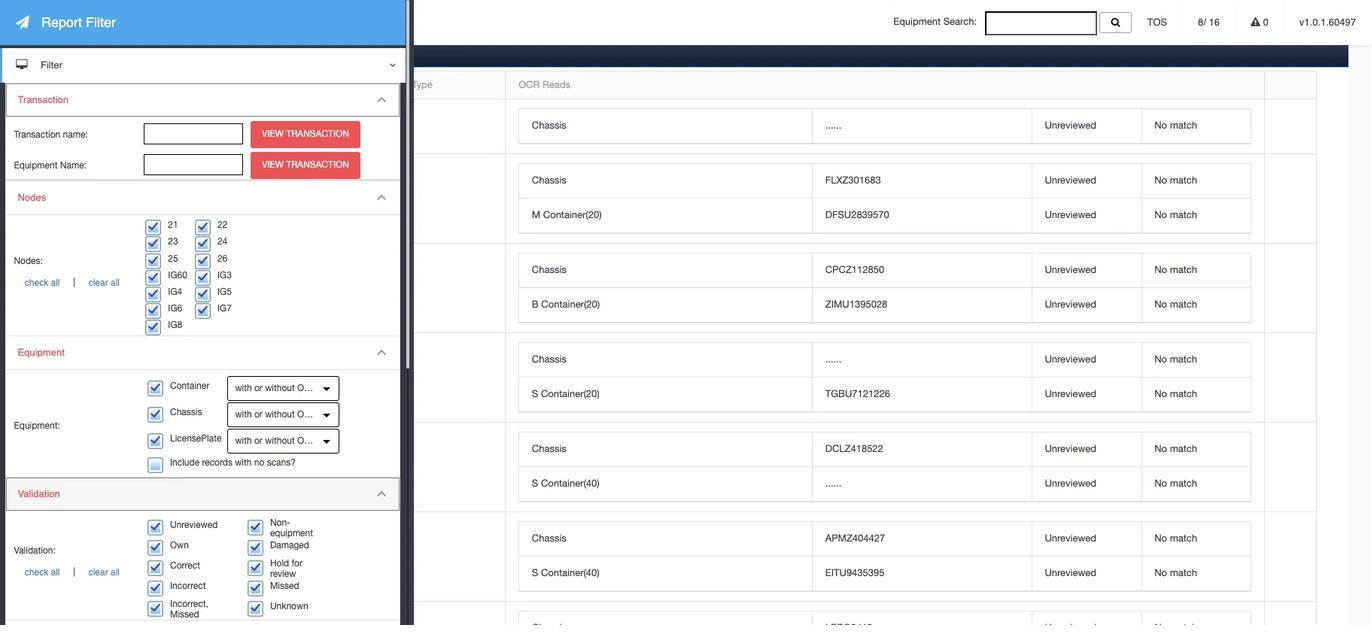Task type: locate. For each thing, give the bounding box(es) containing it.
check inside validation menu item
[[25, 568, 48, 579]]

2023- down "ap20231016001428"
[[64, 380, 89, 391]]

...... cell up apmz404427 cell at the bottom of page
[[812, 468, 1032, 502]]

check down the nodes:
[[25, 278, 48, 288]]

0 vertical spatial or
[[254, 383, 263, 394]]

2 view transaction from the top
[[262, 160, 349, 170]]

2 ...... from the top
[[826, 354, 842, 365]]

tgbu7121226
[[826, 389, 891, 400]]

no match for 11th no match cell from the bottom
[[1155, 120, 1198, 131]]

10 no match from the top
[[1155, 533, 1198, 545]]

equipment left search: on the right top
[[894, 16, 941, 27]]

2023- inside ap20231016001429 2023-10-16 12:16:36
[[64, 290, 89, 301]]

2 chassis cell from the top
[[520, 164, 812, 199]]

name:
[[63, 130, 88, 140]]

ap20231016001427 2023-10-16 12:16:14
[[64, 454, 156, 481]]

no match for sixth no match cell from the bottom of the page
[[1155, 354, 1198, 365]]

tab list
[[50, 41, 1349, 626]]

10- down ap20231016001429
[[89, 290, 104, 301]]

3 s from the top
[[532, 568, 539, 579]]

12:16:36
[[118, 290, 156, 301]]

10- for 12:16:23
[[89, 380, 104, 391]]

exit
[[385, 120, 405, 132], [385, 193, 405, 204], [385, 282, 405, 294], [385, 372, 405, 383], [385, 461, 405, 473], [385, 551, 405, 562]]

all down ap20231016001425
[[111, 568, 120, 579]]

m container(20)
[[532, 210, 602, 221]]

2 container(40) from the top
[[541, 568, 600, 579]]

1 vertical spatial container(40)
[[541, 568, 600, 579]]

missed down incorrect
[[170, 610, 199, 620]]

no match for 3rd no match cell from the bottom
[[1155, 478, 1198, 490]]

filter down report
[[41, 59, 62, 71]]

menu item
[[6, 621, 400, 626]]

4 match from the top
[[1171, 265, 1198, 276]]

exit cell for ap20231016001428 2023-10-16 12:16:23
[[372, 334, 506, 423]]

none text field inside transaction menu item
[[144, 124, 243, 145]]

...... cell
[[812, 109, 1032, 144], [812, 344, 1032, 378], [812, 468, 1032, 502]]

exit cell
[[372, 100, 506, 155], [372, 155, 506, 244], [372, 244, 506, 334], [372, 334, 506, 423], [372, 423, 506, 513], [372, 513, 506, 602]]

ap20231016001428 2023-10-16 12:16:23
[[64, 364, 156, 391]]

clear all inside nodes menu item
[[89, 278, 120, 288]]

1 horizontal spatial filter
[[86, 14, 116, 30]]

7 no match cell from the top
[[1142, 378, 1252, 413]]

0 vertical spatial s container(40)
[[532, 478, 600, 490]]

clear all link down ap20231016001425
[[78, 568, 131, 579]]

2 or from the top
[[254, 410, 263, 420]]

check all
[[25, 278, 60, 288], [25, 568, 60, 579]]

3 2023- from the top
[[64, 380, 89, 391]]

check all link down the nodes:
[[14, 278, 71, 288]]

eitu9435395 cell
[[812, 557, 1032, 592]]

0 vertical spatial with or without ocr
[[235, 383, 317, 394]]

8/ 16
[[1199, 17, 1220, 28]]

0 vertical spatial equipment
[[894, 16, 941, 27]]

1 clear from the top
[[89, 278, 108, 288]]

ocr for licenseplate
[[297, 436, 317, 447]]

no for zimu1395028 cell
[[1155, 299, 1168, 310]]

1 check all link from the top
[[14, 278, 71, 288]]

2 ...... cell from the top
[[812, 344, 1032, 378]]

10- down ap20231016001427
[[89, 469, 104, 481]]

16 down ap20231016001429
[[104, 290, 115, 301]]

7 match from the top
[[1171, 389, 1198, 400]]

...... up tgbu7121226
[[826, 354, 842, 365]]

2 check all from the top
[[25, 568, 60, 579]]

16 inside dropdown button
[[1210, 17, 1220, 28]]

4 exit cell from the top
[[372, 334, 506, 423]]

tos
[[1148, 17, 1168, 28]]

unreviewed cell
[[1032, 109, 1142, 144], [1032, 164, 1142, 199], [1032, 199, 1142, 234], [1032, 254, 1142, 289], [1032, 289, 1142, 323], [1032, 344, 1142, 378], [1032, 378, 1142, 413], [1032, 433, 1142, 468], [1032, 468, 1142, 502], [1032, 523, 1142, 557], [1032, 557, 1142, 592]]

0 vertical spatial view transaction
[[262, 129, 349, 139]]

nodes
[[18, 192, 46, 203]]

menu containing nodes
[[5, 181, 401, 626]]

2023- down ap20231016001425
[[64, 559, 89, 570]]

2023- inside ap20231016001427 2023-10-16 12:16:14
[[64, 469, 89, 481]]

hold
[[270, 558, 289, 569]]

10 match from the top
[[1171, 533, 1198, 545]]

chassis cell for zimu1395028
[[520, 254, 812, 289]]

1 view from the top
[[262, 129, 284, 139]]

2 s container(40) from the top
[[532, 568, 600, 579]]

2 vertical spatial with or without ocr
[[235, 436, 317, 447]]

9 no from the top
[[1155, 478, 1168, 490]]

4 chassis cell from the top
[[520, 344, 812, 378]]

ap20231016001425 2023-10-16 12:15:47
[[64, 543, 156, 570]]

22 inside cell
[[299, 120, 310, 132]]

5 10- from the top
[[89, 559, 104, 570]]

10- inside ap20231016001427 2023-10-16 12:16:14
[[89, 469, 104, 481]]

unreviewed cell for tgbu7121226 cell's no match cell
[[1032, 378, 1142, 413]]

0 vertical spatial ...... cell
[[812, 109, 1032, 144]]

3 exit cell from the top
[[372, 244, 506, 334]]

check inside nodes menu item
[[25, 278, 48, 288]]

s container(20)
[[532, 389, 600, 400]]

0 vertical spatial check all link
[[14, 278, 71, 288]]

clear
[[89, 278, 108, 288], [89, 568, 108, 579]]

cell
[[51, 100, 286, 155], [1265, 100, 1317, 155], [51, 155, 286, 244], [286, 155, 372, 244], [1265, 155, 1317, 244], [51, 244, 286, 334], [286, 244, 372, 334], [1265, 244, 1317, 334], [51, 334, 286, 423], [1265, 334, 1317, 423], [51, 423, 286, 513], [286, 423, 372, 513], [1265, 423, 1317, 513], [51, 513, 286, 602], [1265, 513, 1317, 602], [51, 602, 286, 626], [286, 602, 372, 626], [372, 602, 506, 626], [1265, 602, 1317, 626], [520, 612, 812, 626], [812, 612, 1032, 626], [1032, 612, 1142, 626], [1142, 612, 1252, 626]]

move type
[[385, 79, 433, 90]]

dfsu2839570 cell
[[812, 199, 1032, 234]]

without
[[265, 383, 295, 394], [265, 410, 295, 420], [265, 436, 295, 447]]

3 with or without ocr from the top
[[235, 436, 317, 447]]

include
[[170, 458, 200, 468]]

16 inside ap20231016001429 2023-10-16 12:16:36
[[104, 290, 115, 301]]

no match cell for cpcz112850 cell
[[1142, 254, 1252, 289]]

row containing transaction
[[51, 71, 1317, 100]]

report filter navigation
[[0, 0, 406, 626]]

3 exit from the top
[[385, 282, 405, 294]]

2 no match from the top
[[1155, 175, 1198, 186]]

2023- for 2023-10-16 12:15:47
[[64, 559, 89, 570]]

all left ap20231016001429
[[51, 278, 60, 288]]

0 vertical spatial without
[[265, 383, 295, 394]]

12:16:14
[[118, 469, 156, 481]]

4 2023- from the top
[[64, 469, 89, 481]]

0 vertical spatial clear all link
[[78, 278, 131, 288]]

6 chassis cell from the top
[[520, 523, 812, 557]]

2023- down ap20231016001429
[[64, 290, 89, 301]]

cell containing ap20231016001429
[[51, 244, 286, 334]]

16 right 8/
[[1210, 17, 1220, 28]]

16 for ap20231016001427 2023-10-16 12:16:14
[[104, 469, 115, 481]]

clear all
[[89, 278, 120, 288], [89, 568, 120, 579]]

s container(40)
[[532, 478, 600, 490], [532, 568, 600, 579]]

tab
[[53, 41, 106, 67], [104, 41, 172, 66]]

1 ...... from the top
[[826, 120, 842, 131]]

2 clear from the top
[[89, 568, 108, 579]]

5 no from the top
[[1155, 299, 1168, 310]]

s inside row
[[532, 389, 539, 400]]

equipment search:
[[894, 16, 985, 27]]

check all link inside validation menu item
[[14, 568, 71, 579]]

without for chassis
[[265, 410, 295, 420]]

with or without ocr
[[235, 383, 317, 394], [235, 410, 317, 420], [235, 436, 317, 447]]

equipment up "ap20231016001428"
[[18, 347, 65, 358]]

report
[[41, 14, 82, 30]]

1 vertical spatial clear
[[89, 568, 108, 579]]

0 horizontal spatial filter
[[41, 59, 62, 71]]

......
[[826, 120, 842, 131], [826, 354, 842, 365], [826, 478, 842, 490]]

11 no match cell from the top
[[1142, 557, 1252, 592]]

match for no match cell related to zimu1395028 cell's unreviewed cell
[[1171, 299, 1198, 310]]

ocr
[[519, 79, 540, 90], [297, 383, 317, 394], [297, 410, 317, 420], [297, 436, 317, 447]]

3 no from the top
[[1155, 210, 1168, 221]]

2 vertical spatial ......
[[826, 478, 842, 490]]

validation menu item
[[6, 478, 400, 621]]

2023- inside ap20231016001428 2023-10-16 12:16:23
[[64, 380, 89, 391]]

type
[[412, 79, 433, 90]]

1 check from the top
[[25, 278, 48, 288]]

equipment link
[[6, 337, 400, 371]]

cell containing ap20231016001428
[[51, 334, 286, 423]]

...... cell up 'flxz301683' cell
[[812, 109, 1032, 144]]

grid
[[51, 71, 1317, 626]]

11 unreviewed cell from the top
[[1032, 557, 1142, 592]]

dclz418522 cell
[[812, 433, 1032, 468]]

7 no from the top
[[1155, 389, 1168, 400]]

22 up 24
[[218, 220, 228, 231]]

1 vertical spatial clear all
[[89, 568, 120, 579]]

2 vertical spatial ...... cell
[[812, 468, 1032, 502]]

2 match from the top
[[1171, 175, 1198, 186]]

ap20231016001427
[[64, 454, 153, 465]]

1 s container(40) from the top
[[532, 478, 600, 490]]

0 horizontal spatial 25
[[168, 253, 178, 264]]

clear inside nodes menu item
[[89, 278, 108, 288]]

0 vertical spatial 21
[[168, 220, 178, 231]]

no match for tgbu7121226 cell's no match cell
[[1155, 389, 1198, 400]]

2 vertical spatial or
[[254, 436, 263, 447]]

5 unreviewed cell from the top
[[1032, 289, 1142, 323]]

10- inside ap20231016001431 2023-10-16 12:17:06
[[89, 128, 104, 140]]

0 vertical spatial 25
[[168, 253, 178, 264]]

2 s container(40) cell from the top
[[520, 557, 812, 592]]

4 exit from the top
[[385, 372, 405, 383]]

transaction link
[[6, 84, 400, 117]]

equipment up nodes
[[14, 160, 58, 171]]

clear all link up 12:16:36
[[78, 278, 131, 288]]

chassis for ......
[[532, 444, 567, 455]]

...... cell down zimu1395028 cell
[[812, 344, 1032, 378]]

view transaction down node
[[262, 129, 349, 139]]

filter inside filter link
[[41, 59, 62, 71]]

0 vertical spatial container(20)
[[543, 210, 602, 221]]

21 cell
[[286, 513, 372, 602]]

0 vertical spatial s
[[532, 389, 539, 400]]

validation link
[[6, 478, 400, 512]]

menu inside report filter navigation
[[5, 181, 401, 626]]

check all inside nodes menu item
[[25, 278, 60, 288]]

chassis for zimu1395028
[[532, 265, 567, 276]]

| inside validation menu item
[[71, 567, 78, 578]]

transaction up ap20231016001431
[[64, 79, 114, 90]]

no match cell for apmz404427 cell at the bottom of page
[[1142, 523, 1252, 557]]

chassis for eitu9435395
[[532, 533, 567, 545]]

s container(40) cell
[[520, 468, 812, 502], [520, 557, 812, 592]]

10- down "ap20231016001428"
[[89, 380, 104, 391]]

3 with from the top
[[235, 436, 252, 447]]

4 10- from the top
[[89, 469, 104, 481]]

1 vertical spatial filter
[[41, 59, 62, 71]]

clear all down ap20231016001425
[[89, 568, 120, 579]]

0 horizontal spatial 21
[[168, 220, 178, 231]]

no for dfsu2839570 cell
[[1155, 210, 1168, 221]]

row containing m container(20)
[[520, 199, 1252, 234]]

0 vertical spatial |
[[71, 277, 78, 287]]

transaction up equipment name:
[[14, 130, 60, 140]]

16 inside ap20231016001428 2023-10-16 12:16:23
[[104, 380, 115, 391]]

unreviewed cell for no match cell related to apmz404427 cell at the bottom of page
[[1032, 523, 1142, 557]]

| for validation
[[71, 567, 78, 578]]

container(20)
[[543, 210, 602, 221], [542, 299, 600, 310], [541, 389, 600, 400]]

1 no match from the top
[[1155, 120, 1198, 131]]

ap20231016001428
[[64, 364, 153, 375]]

view for equipment name:
[[262, 160, 284, 170]]

0 vertical spatial 22
[[299, 120, 310, 132]]

1 vertical spatial s container(40) cell
[[520, 557, 812, 592]]

row group
[[51, 100, 1317, 626], [520, 164, 1252, 234], [520, 254, 1252, 323], [520, 344, 1252, 413], [520, 433, 1252, 502], [520, 523, 1252, 592]]

report filter link
[[0, 0, 406, 45]]

12:17:06
[[118, 128, 156, 140]]

3 no match from the top
[[1155, 210, 1198, 221]]

| for nodes
[[71, 277, 78, 287]]

0 horizontal spatial missed
[[170, 610, 199, 620]]

12:15:47
[[118, 559, 156, 570]]

check down validation:
[[25, 568, 48, 579]]

5 exit cell from the top
[[372, 423, 506, 513]]

0 vertical spatial check
[[25, 278, 48, 288]]

b
[[532, 299, 539, 310]]

1 ...... cell from the top
[[812, 109, 1032, 144]]

0 vertical spatial clear all
[[89, 278, 120, 288]]

10- inside ap20231016001429 2023-10-16 12:16:36
[[89, 290, 104, 301]]

s
[[532, 389, 539, 400], [532, 478, 539, 490], [532, 568, 539, 579]]

...... down dclz418522 in the bottom right of the page
[[826, 478, 842, 490]]

16 inside ap20231016001427 2023-10-16 12:16:14
[[104, 469, 115, 481]]

5 exit from the top
[[385, 461, 405, 473]]

6 match from the top
[[1171, 354, 1198, 365]]

no match for no match cell corresponding to dclz418522 cell
[[1155, 444, 1198, 455]]

container(20) for s container(20)
[[541, 389, 600, 400]]

1 s from the top
[[532, 389, 539, 400]]

2 exit cell from the top
[[372, 155, 506, 244]]

container(20) inside s container(20) cell
[[541, 389, 600, 400]]

view
[[262, 129, 284, 139], [262, 160, 284, 170]]

2023- inside ap20231016001431 2023-10-16 12:17:06
[[64, 128, 89, 140]]

no match cell for zimu1395028 cell
[[1142, 289, 1252, 323]]

check all link down validation:
[[14, 568, 71, 579]]

1 horizontal spatial 25
[[299, 372, 310, 383]]

3 match from the top
[[1171, 210, 1198, 221]]

1 horizontal spatial 21
[[299, 551, 310, 562]]

1 container(40) from the top
[[541, 478, 600, 490]]

10- for 12:16:36
[[89, 290, 104, 301]]

scans?
[[267, 458, 296, 468]]

0 vertical spatial container(40)
[[541, 478, 600, 490]]

...... up flxz301683
[[826, 120, 842, 131]]

2 view from the top
[[262, 160, 284, 170]]

10- down ap20231016001425
[[89, 559, 104, 570]]

5 no match from the top
[[1155, 299, 1198, 310]]

1 vertical spatial equipment
[[14, 160, 58, 171]]

1 10- from the top
[[89, 128, 104, 140]]

1 vertical spatial check all link
[[14, 568, 71, 579]]

m
[[532, 210, 541, 221]]

clear for nodes
[[89, 278, 108, 288]]

2 check from the top
[[25, 568, 48, 579]]

1 exit cell from the top
[[372, 100, 506, 155]]

1 vertical spatial view transaction
[[262, 160, 349, 170]]

unreviewed cell for no match cell related to zimu1395028 cell
[[1032, 289, 1142, 323]]

16 down "ap20231016001428"
[[104, 380, 115, 391]]

match for unreviewed cell for no match cell corresponding to dclz418522 cell
[[1171, 444, 1198, 455]]

view transaction for transaction name:
[[262, 129, 349, 139]]

1 without from the top
[[265, 383, 295, 394]]

21
[[168, 220, 178, 231], [299, 551, 310, 562]]

none text field inside transaction menu item
[[144, 154, 243, 176]]

8 match from the top
[[1171, 444, 1198, 455]]

16 down ap20231016001427
[[104, 469, 115, 481]]

exit cell for ap20231016001425 2023-10-16 12:15:47
[[372, 513, 506, 602]]

4 no match cell from the top
[[1142, 254, 1252, 289]]

5 match from the top
[[1171, 299, 1198, 310]]

2 | from the top
[[71, 567, 78, 578]]

1 chassis cell from the top
[[520, 109, 812, 144]]

check all down the nodes:
[[25, 278, 60, 288]]

16 for ap20231016001425 2023-10-16 12:15:47
[[104, 559, 115, 570]]

clear all for validation
[[89, 568, 120, 579]]

25
[[168, 253, 178, 264], [299, 372, 310, 383]]

3 unreviewed cell from the top
[[1032, 199, 1142, 234]]

2 view transaction button from the top
[[251, 152, 360, 179]]

1 vertical spatial ...... cell
[[812, 344, 1032, 378]]

1 vertical spatial s
[[532, 478, 539, 490]]

2023- up "name:"
[[64, 128, 89, 140]]

validation
[[18, 489, 60, 500]]

container(20) inside b container(20) cell
[[542, 299, 600, 310]]

check for validation
[[25, 568, 48, 579]]

22 inside nodes menu item
[[218, 220, 228, 231]]

3 no match cell from the top
[[1142, 199, 1252, 234]]

no for tgbu7121226 cell
[[1155, 389, 1168, 400]]

flxz301683
[[826, 175, 881, 186]]

1 tab from the left
[[53, 41, 106, 67]]

21 right hold
[[299, 551, 310, 562]]

5 2023- from the top
[[64, 559, 89, 570]]

| inside nodes menu item
[[71, 277, 78, 287]]

2 clear all from the top
[[89, 568, 120, 579]]

cpcz112850 cell
[[812, 254, 1032, 289]]

0 vertical spatial clear
[[89, 278, 108, 288]]

1 or from the top
[[254, 383, 263, 394]]

records
[[202, 458, 233, 468]]

16 inside ap20231016001425 2023-10-16 12:15:47
[[104, 559, 115, 570]]

2 with or without ocr from the top
[[235, 410, 317, 420]]

view transaction down "22" cell
[[262, 160, 349, 170]]

8 no from the top
[[1155, 444, 1168, 455]]

transaction up transaction name:
[[18, 94, 69, 105]]

unreviewed cell for 11th no match cell from the bottom
[[1032, 109, 1142, 144]]

missed down review
[[270, 581, 299, 592]]

4 no from the top
[[1155, 265, 1168, 276]]

1 unreviewed cell from the top
[[1032, 109, 1142, 144]]

...... for 1st chassis cell from the top
[[826, 120, 842, 131]]

10 unreviewed cell from the top
[[1032, 523, 1142, 557]]

clear for validation
[[89, 568, 108, 579]]

None text field
[[144, 124, 243, 145]]

chassis cell
[[520, 109, 812, 144], [520, 164, 812, 199], [520, 254, 812, 289], [520, 344, 812, 378], [520, 433, 812, 468], [520, 523, 812, 557]]

6 unreviewed cell from the top
[[1032, 344, 1142, 378]]

transaction inside transaction link
[[18, 94, 69, 105]]

check all link for nodes
[[14, 278, 71, 288]]

container(20) for m container(20)
[[543, 210, 602, 221]]

with for licenseplate
[[235, 436, 252, 447]]

or for licenseplate
[[254, 436, 263, 447]]

11 match from the top
[[1171, 568, 1198, 579]]

check all inside validation menu item
[[25, 568, 60, 579]]

all up 12:16:36
[[111, 278, 120, 288]]

21 up 23 on the left
[[168, 220, 178, 231]]

1 vertical spatial without
[[265, 410, 295, 420]]

9 match from the top
[[1171, 478, 1198, 490]]

0 vertical spatial view
[[262, 129, 284, 139]]

2 vertical spatial equipment
[[18, 347, 65, 358]]

2 vertical spatial container(20)
[[541, 389, 600, 400]]

10- inside ap20231016001425 2023-10-16 12:15:47
[[89, 559, 104, 570]]

1 vertical spatial view transaction button
[[251, 152, 360, 179]]

4 unreviewed cell from the top
[[1032, 254, 1142, 289]]

1 clear all from the top
[[89, 278, 120, 288]]

apmz404427 cell
[[812, 523, 1032, 557]]

row
[[51, 71, 1317, 100], [51, 100, 1317, 155], [520, 109, 1252, 144], [51, 155, 1317, 244], [520, 164, 1252, 199], [520, 199, 1252, 234], [51, 244, 1317, 334], [520, 254, 1252, 289], [520, 289, 1252, 323], [51, 334, 1317, 423], [520, 344, 1252, 378], [520, 378, 1252, 413], [51, 423, 1317, 513], [520, 433, 1252, 468], [520, 468, 1252, 502], [51, 513, 1317, 602], [520, 523, 1252, 557], [520, 557, 1252, 592], [51, 602, 1317, 626], [520, 612, 1252, 626]]

16 down ap20231016001431
[[104, 128, 115, 140]]

all
[[51, 278, 60, 288], [111, 278, 120, 288], [51, 568, 60, 579], [111, 568, 120, 579]]

None text field
[[144, 154, 243, 176]]

m container(20) cell
[[520, 199, 812, 234]]

unreviewed cell for 3rd no match cell from the bottom
[[1032, 468, 1142, 502]]

clear inside validation menu item
[[89, 568, 108, 579]]

1 vertical spatial check
[[25, 568, 48, 579]]

2 without from the top
[[265, 410, 295, 420]]

match for unreviewed cell related to 11th no match cell from the bottom
[[1171, 120, 1198, 131]]

clear all link for validation
[[78, 568, 131, 579]]

filter link
[[0, 48, 406, 83]]

1 vertical spatial or
[[254, 410, 263, 420]]

0 vertical spatial view transaction button
[[251, 121, 360, 148]]

1 vertical spatial missed
[[170, 610, 199, 620]]

11 no match from the top
[[1155, 568, 1198, 579]]

4 no match from the top
[[1155, 265, 1198, 276]]

or
[[254, 383, 263, 394], [254, 410, 263, 420], [254, 436, 263, 447]]

chassis inside equipment menu item
[[170, 407, 202, 418]]

clear all up 12:16:36
[[89, 278, 120, 288]]

non- equipment
[[270, 518, 313, 539]]

1 vertical spatial |
[[71, 567, 78, 578]]

tgbu7121226 cell
[[812, 378, 1032, 413]]

1 horizontal spatial 22
[[299, 120, 310, 132]]

12:16:23
[[118, 380, 156, 391]]

2023- inside ap20231016001425 2023-10-16 12:15:47
[[64, 559, 89, 570]]

1 view transaction from the top
[[262, 129, 349, 139]]

16 down ap20231016001425
[[104, 559, 115, 570]]

transaction
[[64, 79, 114, 90], [18, 94, 69, 105], [286, 129, 349, 139], [14, 130, 60, 140], [286, 160, 349, 170]]

0 vertical spatial check all
[[25, 278, 60, 288]]

for
[[292, 558, 303, 569]]

menu
[[5, 181, 401, 626]]

1 vertical spatial ......
[[826, 354, 842, 365]]

9 unreviewed cell from the top
[[1032, 468, 1142, 502]]

0 vertical spatial missed
[[270, 581, 299, 592]]

check all link inside nodes menu item
[[14, 278, 71, 288]]

1 vertical spatial 21
[[299, 551, 310, 562]]

1 2023- from the top
[[64, 128, 89, 140]]

16 inside ap20231016001431 2023-10-16 12:17:06
[[104, 128, 115, 140]]

row containing b container(20)
[[520, 289, 1252, 323]]

check all link
[[14, 278, 71, 288], [14, 568, 71, 579]]

equipment inside transaction menu item
[[14, 160, 58, 171]]

22 for ig3
[[218, 220, 228, 231]]

clear all link
[[78, 278, 131, 288], [78, 568, 131, 579]]

equipment name:
[[14, 160, 87, 171]]

2 vertical spatial s
[[532, 568, 539, 579]]

match for unreviewed cell for no match cell related to apmz404427 cell at the bottom of page
[[1171, 533, 1198, 545]]

...... cell for 1st chassis cell from the top
[[812, 109, 1032, 144]]

0 horizontal spatial 22
[[218, 220, 228, 231]]

2 with from the top
[[235, 410, 252, 420]]

1 vertical spatial view
[[262, 160, 284, 170]]

1 vertical spatial clear all link
[[78, 568, 131, 579]]

no match cell
[[1142, 109, 1252, 144], [1142, 164, 1252, 199], [1142, 199, 1252, 234], [1142, 254, 1252, 289], [1142, 289, 1252, 323], [1142, 344, 1252, 378], [1142, 378, 1252, 413], [1142, 433, 1252, 468], [1142, 468, 1252, 502], [1142, 523, 1252, 557], [1142, 557, 1252, 592]]

check all down validation:
[[25, 568, 60, 579]]

view transaction
[[262, 129, 349, 139], [262, 160, 349, 170]]

6 no match from the top
[[1155, 354, 1198, 365]]

chassis
[[532, 120, 567, 131], [532, 175, 567, 186], [532, 265, 567, 276], [532, 354, 567, 365], [170, 407, 202, 418], [532, 444, 567, 455], [532, 533, 567, 545]]

container(20) inside the m container(20) cell
[[543, 210, 602, 221]]

with or without ocr for licenseplate
[[235, 436, 317, 447]]

0 vertical spatial ......
[[826, 120, 842, 131]]

no for eitu9435395 cell
[[1155, 568, 1168, 579]]

10- down ap20231016001431
[[89, 128, 104, 140]]

container
[[170, 381, 209, 391]]

include records with no scans?
[[170, 458, 296, 468]]

1 s container(40) cell from the top
[[520, 468, 812, 502]]

2 unreviewed cell from the top
[[1032, 164, 1142, 199]]

1 vertical spatial with or without ocr
[[235, 410, 317, 420]]

2023- for 2023-10-16 12:17:06
[[64, 128, 89, 140]]

unreviewed cell for no match cell for cpcz112850 cell
[[1032, 254, 1142, 289]]

1 vertical spatial s container(40)
[[532, 568, 600, 579]]

transaction down "22" cell
[[286, 160, 349, 170]]

unreviewed cell for dfsu2839570 cell's no match cell
[[1032, 199, 1142, 234]]

3 chassis cell from the top
[[520, 254, 812, 289]]

2 clear all link from the top
[[78, 568, 131, 579]]

...... cell for chassis cell related to tgbu7121226
[[812, 344, 1032, 378]]

filter inside report filter "link"
[[86, 14, 116, 30]]

all down validation:
[[51, 568, 60, 579]]

...... inside row
[[826, 120, 842, 131]]

chassis cell for ......
[[520, 433, 812, 468]]

1 vertical spatial 22
[[218, 220, 228, 231]]

...... cell for s container(40) cell related to ......
[[812, 468, 1032, 502]]

10 no from the top
[[1155, 533, 1168, 545]]

no
[[1155, 120, 1168, 131], [1155, 175, 1168, 186], [1155, 210, 1168, 221], [1155, 265, 1168, 276], [1155, 299, 1168, 310], [1155, 354, 1168, 365], [1155, 389, 1168, 400], [1155, 444, 1168, 455], [1155, 478, 1168, 490], [1155, 533, 1168, 545], [1155, 568, 1168, 579]]

25 inside nodes menu item
[[168, 253, 178, 264]]

22 down node
[[299, 120, 310, 132]]

clear all inside validation menu item
[[89, 568, 120, 579]]

no match cell for dclz418522 cell
[[1142, 433, 1252, 468]]

25 inside cell
[[299, 372, 310, 383]]

0 vertical spatial filter
[[86, 14, 116, 30]]

...... cell inside row
[[812, 109, 1032, 144]]

s container(40) for ......
[[532, 478, 600, 490]]

2 vertical spatial without
[[265, 436, 295, 447]]

None field
[[985, 11, 1098, 35]]

filter
[[86, 14, 116, 30], [41, 59, 62, 71]]

zimu1395028 cell
[[812, 289, 1032, 323]]

bars image
[[62, 15, 74, 29]]

ocr reads
[[519, 79, 571, 90]]

0 vertical spatial s container(40) cell
[[520, 468, 812, 502]]

filter right 'bars' image
[[86, 14, 116, 30]]

unreviewed
[[1045, 120, 1097, 131], [1045, 175, 1097, 186], [1045, 210, 1097, 221], [1045, 265, 1097, 276], [1045, 299, 1097, 310], [1045, 354, 1097, 365], [1045, 389, 1097, 400], [1045, 444, 1097, 455], [1045, 478, 1097, 490], [170, 520, 218, 531], [1045, 533, 1097, 545], [1045, 568, 1097, 579]]

5 chassis cell from the top
[[520, 433, 812, 468]]

with or without ocr for container
[[235, 383, 317, 394]]

equipment menu item
[[6, 337, 400, 478]]

1 vertical spatial check all
[[25, 568, 60, 579]]

1 vertical spatial container(20)
[[542, 299, 600, 310]]

2023- down ap20231016001427
[[64, 469, 89, 481]]

dclz418522
[[826, 444, 884, 455]]

9 no match cell from the top
[[1142, 468, 1252, 502]]

2 check all link from the top
[[14, 568, 71, 579]]

1 vertical spatial 25
[[299, 372, 310, 383]]

no match
[[1155, 120, 1198, 131], [1155, 175, 1198, 186], [1155, 210, 1198, 221], [1155, 265, 1198, 276], [1155, 299, 1198, 310], [1155, 354, 1198, 365], [1155, 389, 1198, 400], [1155, 444, 1198, 455], [1155, 478, 1198, 490], [1155, 533, 1198, 545], [1155, 568, 1198, 579]]

match for tgbu7121226 cell's no match cell's unreviewed cell
[[1171, 389, 1198, 400]]

10- inside ap20231016001428 2023-10-16 12:16:23
[[89, 380, 104, 391]]

3 ...... from the top
[[826, 478, 842, 490]]



Task type: vqa. For each thing, say whether or not it's contained in the screenshot.
the 05 in the Ap20231005002469 2023-10-05 16:06:01
no



Task type: describe. For each thing, give the bounding box(es) containing it.
16 for ap20231016001429 2023-10-16 12:16:36
[[104, 290, 115, 301]]

0 button
[[1236, 0, 1284, 45]]

no match cell for eitu9435395 cell
[[1142, 557, 1252, 592]]

exit cell for ap20231016001429 2023-10-16 12:16:36
[[372, 244, 506, 334]]

chassis cell for eitu9435395
[[520, 523, 812, 557]]

chassis cell for tgbu7121226
[[520, 344, 812, 378]]

equipment
[[270, 528, 313, 539]]

view transaction button for equipment name:
[[251, 152, 360, 179]]

nodes:
[[14, 256, 43, 266]]

search:
[[944, 16, 977, 27]]

flxz301683 cell
[[812, 164, 1032, 199]]

view transaction for equipment name:
[[262, 160, 349, 170]]

cpcz112850
[[826, 265, 885, 276]]

chassis for tgbu7121226
[[532, 354, 567, 365]]

ocr for chassis
[[297, 410, 317, 420]]

equipment inside menu item
[[18, 347, 65, 358]]

row group containing ap20231016001431
[[51, 100, 1317, 626]]

own
[[170, 541, 189, 551]]

2 s from the top
[[532, 478, 539, 490]]

all for 'check all' link inside validation menu item
[[51, 568, 60, 579]]

apmz404427
[[826, 533, 886, 545]]

unreviewed cell for no match cell related to eitu9435395 cell
[[1032, 557, 1142, 592]]

ig5
[[218, 287, 232, 297]]

incorrect, missed
[[170, 599, 208, 620]]

exit for ap20231016001425 2023-10-16 12:15:47
[[385, 551, 405, 562]]

ap20231016001429
[[64, 274, 153, 286]]

row containing ap20231016001431
[[51, 100, 1317, 155]]

tab list containing transaction
[[50, 41, 1349, 626]]

match for unreviewed cell corresponding to no match cell for 'flxz301683' cell
[[1171, 175, 1198, 186]]

transaction name:
[[14, 130, 88, 140]]

move
[[385, 79, 410, 90]]

ap20231016001425
[[64, 543, 153, 554]]

ig60
[[168, 270, 187, 281]]

with for container
[[235, 383, 252, 394]]

no match for no match cell related to eitu9435395 cell
[[1155, 568, 1198, 579]]

validation:
[[14, 546, 56, 557]]

2023- for 2023-10-16 12:16:23
[[64, 380, 89, 391]]

nodes menu item
[[6, 181, 400, 337]]

cell containing ap20231016001425
[[51, 513, 286, 602]]

b container(20) cell
[[520, 289, 812, 323]]

21 inside nodes menu item
[[168, 220, 178, 231]]

ig7
[[218, 303, 232, 314]]

all for 'check all' link inside the nodes menu item
[[51, 278, 60, 288]]

6 no match cell from the top
[[1142, 344, 1252, 378]]

transaction down node
[[286, 129, 349, 139]]

incorrect,
[[170, 599, 208, 610]]

node
[[299, 79, 323, 90]]

cell containing ap20231016001431
[[51, 100, 286, 155]]

s container(40) cell for eitu9435395
[[520, 557, 812, 592]]

exit for ap20231016001427 2023-10-16 12:16:14
[[385, 461, 405, 473]]

unreviewed inside validation menu item
[[170, 520, 218, 531]]

dfsu2839570
[[826, 210, 890, 221]]

s for 25
[[532, 389, 539, 400]]

chassis for dfsu2839570
[[532, 175, 567, 186]]

8/ 16 button
[[1184, 0, 1235, 45]]

1 no from the top
[[1155, 120, 1168, 131]]

cell containing ap20231016001427
[[51, 423, 286, 513]]

match for unreviewed cell for sixth no match cell from the bottom of the page
[[1171, 354, 1198, 365]]

non-
[[270, 518, 290, 528]]

correct
[[170, 561, 200, 572]]

or for container
[[254, 383, 263, 394]]

zimu1395028
[[826, 299, 888, 310]]

warning image
[[1251, 17, 1261, 27]]

6 no from the top
[[1155, 354, 1168, 365]]

check for nodes
[[25, 278, 48, 288]]

no for apmz404427 cell at the bottom of page
[[1155, 533, 1168, 545]]

report filter
[[41, 14, 116, 30]]

with for chassis
[[235, 410, 252, 420]]

tos button
[[1133, 0, 1183, 45]]

no for 'flxz301683' cell
[[1155, 175, 1168, 186]]

no match for no match cell for 'flxz301683' cell
[[1155, 175, 1198, 186]]

hold for review
[[270, 558, 303, 579]]

...... for chassis cell related to tgbu7121226
[[826, 354, 842, 365]]

4 with from the top
[[235, 458, 252, 468]]

...... for s container(40) cell related to ......
[[826, 478, 842, 490]]

all for nodes's clear all link
[[111, 278, 120, 288]]

unreviewed cell for no match cell for 'flxz301683' cell
[[1032, 164, 1142, 199]]

view for transaction name:
[[262, 129, 284, 139]]

unknown
[[270, 602, 309, 612]]

match for unreviewed cell for dfsu2839570 cell's no match cell
[[1171, 210, 1198, 221]]

clear all link for nodes
[[78, 278, 131, 288]]

no match for no match cell related to apmz404427 cell at the bottom of page
[[1155, 533, 1198, 545]]

22 cell
[[286, 100, 372, 155]]

v1.0.1.60497 button
[[1285, 0, 1372, 45]]

incorrect
[[170, 581, 206, 592]]

damaged
[[270, 541, 309, 551]]

match for unreviewed cell associated with no match cell related to eitu9435395 cell
[[1171, 568, 1198, 579]]

no match for dfsu2839570 cell's no match cell
[[1155, 210, 1198, 221]]

nodes link
[[6, 181, 400, 215]]

reads
[[543, 79, 571, 90]]

ap20231016001429 2023-10-16 12:16:36
[[64, 274, 156, 301]]

ig4
[[168, 287, 182, 297]]

ap20231016001431
[[64, 113, 153, 124]]

name:
[[60, 160, 87, 171]]

row group for ap20231016001429 2023-10-16 12:16:36
[[520, 254, 1252, 323]]

eitu9435395
[[826, 568, 885, 579]]

no for dclz418522 cell
[[1155, 444, 1168, 455]]

23
[[168, 237, 178, 247]]

2 exit from the top
[[385, 193, 405, 204]]

no
[[254, 458, 265, 468]]

grid containing transaction
[[51, 71, 1317, 626]]

16 for ap20231016001431 2023-10-16 12:17:06
[[104, 128, 115, 140]]

container(40) for ......
[[541, 478, 600, 490]]

transaction inside row
[[64, 79, 114, 90]]

licenseplate
[[170, 434, 222, 444]]

container(20) for b container(20)
[[542, 299, 600, 310]]

unreviewed cell for sixth no match cell from the bottom of the page
[[1032, 344, 1142, 378]]

25 cell
[[286, 334, 372, 423]]

row group for ap20231016001427 2023-10-16 12:16:14
[[520, 433, 1252, 502]]

no match for no match cell for cpcz112850 cell
[[1155, 265, 1198, 276]]

26
[[218, 253, 228, 264]]

search image
[[1112, 17, 1121, 27]]

row containing s container(20)
[[520, 378, 1252, 413]]

without for licenseplate
[[265, 436, 295, 447]]

2 tab from the left
[[104, 41, 172, 66]]

with or without ocr for chassis
[[235, 410, 317, 420]]

v1.0.1.60497
[[1300, 17, 1357, 28]]

row group for ap20231016001428 2023-10-16 12:16:23
[[520, 344, 1252, 413]]

24
[[218, 237, 228, 247]]

exit for ap20231016001429 2023-10-16 12:16:36
[[385, 282, 405, 294]]

review
[[270, 569, 296, 579]]

ig8
[[168, 320, 182, 331]]

or for chassis
[[254, 410, 263, 420]]

s container(40) for eitu9435395
[[532, 568, 600, 579]]

2023- for 2023-10-16 12:16:36
[[64, 290, 89, 301]]

ig3
[[218, 270, 232, 281]]

10- for 12:16:14
[[89, 469, 104, 481]]

1 horizontal spatial missed
[[270, 581, 299, 592]]

ocr for container
[[297, 383, 317, 394]]

ap20231016001431 2023-10-16 12:17:06
[[64, 113, 156, 140]]

transaction menu item
[[6, 84, 400, 180]]

16 for ap20231016001428 2023-10-16 12:16:23
[[104, 380, 115, 391]]

0
[[1261, 17, 1269, 28]]

no match cell for 'flxz301683' cell
[[1142, 164, 1252, 199]]

b container(20)
[[532, 299, 600, 310]]

clear all for nodes
[[89, 278, 120, 288]]

unreviewed cell for no match cell corresponding to dclz418522 cell
[[1032, 433, 1142, 468]]

no match for no match cell related to zimu1395028 cell
[[1155, 299, 1198, 310]]

ocr inside row
[[519, 79, 540, 90]]

check all for validation
[[25, 568, 60, 579]]

exit cell for ap20231016001427 2023-10-16 12:16:14
[[372, 423, 506, 513]]

8/
[[1199, 17, 1207, 28]]

without for container
[[265, 383, 295, 394]]

21 inside cell
[[299, 551, 310, 562]]

ig6
[[168, 303, 182, 314]]

missed inside incorrect, missed
[[170, 610, 199, 620]]

equipment for search:
[[894, 16, 941, 27]]

1 no match cell from the top
[[1142, 109, 1252, 144]]

s container(20) cell
[[520, 378, 812, 413]]

22 for 25
[[299, 120, 310, 132]]

equipment:
[[14, 421, 60, 431]]

chassis cell for dfsu2839570
[[520, 164, 812, 199]]

exit for ap20231016001431 2023-10-16 12:17:06
[[385, 120, 405, 132]]



